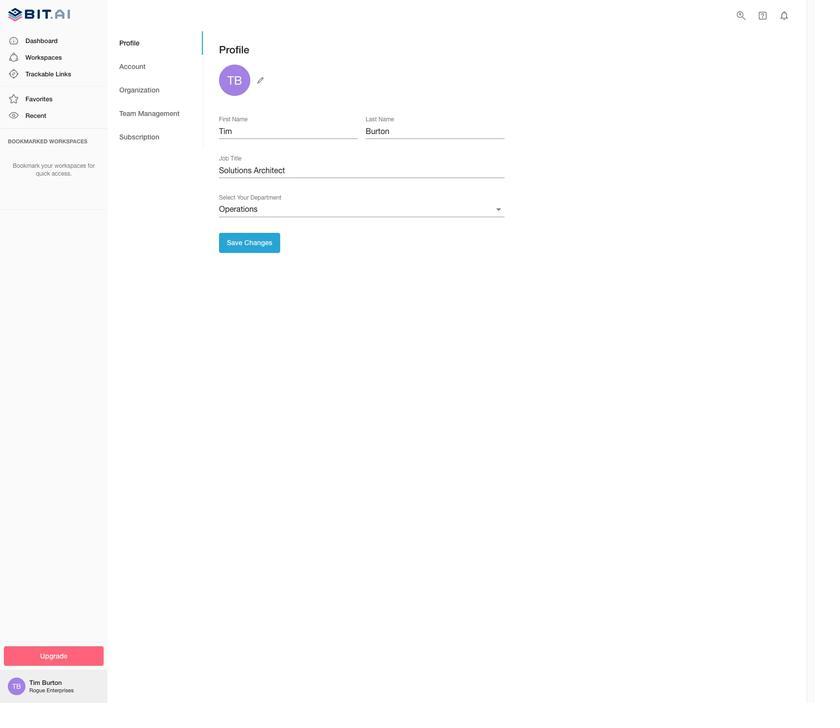 Task type: vqa. For each thing, say whether or not it's contained in the screenshot.
Job at the left top of the page
yes



Task type: locate. For each thing, give the bounding box(es) containing it.
1 vertical spatial tb
[[12, 683, 21, 690]]

organization link
[[108, 78, 203, 102]]

0 horizontal spatial name
[[232, 116, 248, 123]]

trackable links
[[25, 70, 71, 78]]

rogue
[[29, 688, 45, 694]]

last name
[[366, 116, 394, 123]]

profile
[[119, 39, 140, 47], [219, 44, 250, 56]]

1 horizontal spatial name
[[379, 116, 394, 123]]

organization
[[119, 86, 160, 94]]

bookmarked workspaces
[[8, 138, 88, 144]]

subscription
[[119, 132, 160, 141]]

profile up tb button
[[219, 44, 250, 56]]

tab list containing profile
[[108, 31, 203, 149]]

tim burton rogue enterprises
[[29, 679, 74, 694]]

links
[[56, 70, 71, 78]]

tb up "first name"
[[227, 74, 242, 87]]

your
[[41, 162, 53, 169]]

name
[[232, 116, 248, 123], [379, 116, 394, 123]]

upgrade
[[40, 652, 68, 660]]

tb left 'tim'
[[12, 683, 21, 690]]

enterprises
[[47, 688, 74, 694]]

name right last
[[379, 116, 394, 123]]

operations
[[219, 205, 258, 214]]

your
[[237, 194, 249, 201]]

0 vertical spatial tb
[[227, 74, 242, 87]]

workspaces
[[55, 162, 86, 169]]

management
[[138, 109, 180, 117]]

burton
[[42, 679, 62, 687]]

1 horizontal spatial profile
[[219, 44, 250, 56]]

job title
[[219, 155, 242, 162]]

name right first
[[232, 116, 248, 123]]

tab list
[[108, 31, 203, 149]]

2 name from the left
[[379, 116, 394, 123]]

profile up account
[[119, 39, 140, 47]]

workspaces
[[25, 53, 62, 61]]

access.
[[52, 170, 72, 177]]

1 name from the left
[[232, 116, 248, 123]]

first name
[[219, 116, 248, 123]]

team management
[[119, 109, 180, 117]]

tb
[[227, 74, 242, 87], [12, 683, 21, 690]]

profile link
[[108, 31, 203, 55]]

subscription link
[[108, 125, 203, 149]]

favorites
[[25, 95, 53, 103]]

name for last name
[[379, 116, 394, 123]]

Doe text field
[[366, 123, 505, 139]]

1 horizontal spatial tb
[[227, 74, 242, 87]]

save changes button
[[219, 233, 280, 253]]



Task type: describe. For each thing, give the bounding box(es) containing it.
for
[[88, 162, 95, 169]]

account
[[119, 62, 146, 70]]

name for first name
[[232, 116, 248, 123]]

0 horizontal spatial profile
[[119, 39, 140, 47]]

job
[[219, 155, 229, 162]]

account link
[[108, 55, 203, 78]]

bookmark
[[13, 162, 40, 169]]

team
[[119, 109, 136, 117]]

select your department operations
[[219, 194, 282, 214]]

trackable
[[25, 70, 54, 78]]

bookmark your workspaces for quick access.
[[13, 162, 95, 177]]

save changes
[[227, 238, 273, 247]]

quick
[[36, 170, 50, 177]]

changes
[[245, 238, 273, 247]]

tb button
[[219, 65, 267, 96]]

team management link
[[108, 102, 203, 125]]

trackable links button
[[0, 66, 108, 82]]

recent button
[[0, 107, 108, 124]]

department
[[251, 194, 282, 201]]

upgrade button
[[4, 646, 104, 666]]

last
[[366, 116, 377, 123]]

first
[[219, 116, 231, 123]]

tim
[[29, 679, 40, 687]]

John text field
[[219, 123, 358, 139]]

favorites button
[[0, 91, 108, 107]]

workspaces
[[49, 138, 88, 144]]

select
[[219, 194, 236, 201]]

dashboard
[[25, 37, 58, 44]]

workspaces button
[[0, 49, 108, 66]]

operations button
[[219, 202, 505, 217]]

dashboard button
[[0, 32, 108, 49]]

CEO text field
[[219, 163, 505, 178]]

save
[[227, 238, 243, 247]]

0 horizontal spatial tb
[[12, 683, 21, 690]]

title
[[231, 155, 242, 162]]

recent
[[25, 112, 46, 120]]

tb inside button
[[227, 74, 242, 87]]

bookmarked
[[8, 138, 48, 144]]



